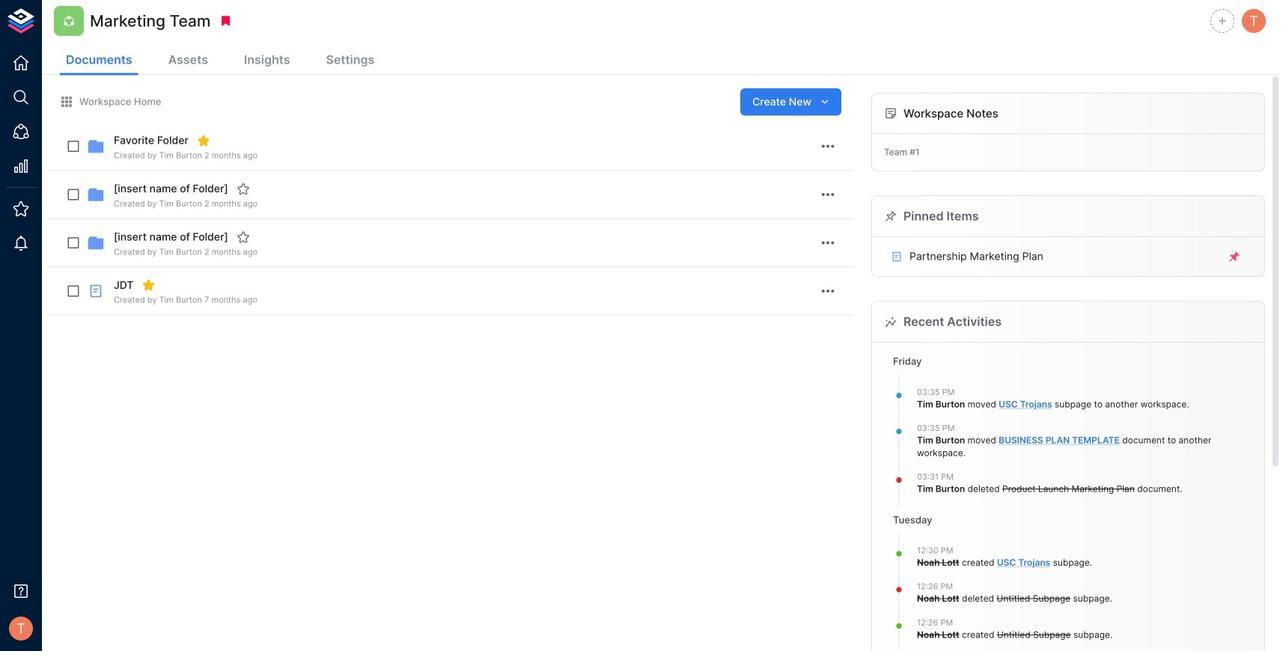 Task type: locate. For each thing, give the bounding box(es) containing it.
0 vertical spatial favorite image
[[237, 182, 250, 196]]

remove favorite image
[[142, 279, 155, 292]]

remove favorite image
[[197, 134, 210, 148]]

1 favorite image from the top
[[237, 182, 250, 196]]

remove bookmark image
[[219, 14, 233, 28]]

favorite image
[[237, 182, 250, 196], [237, 231, 250, 244]]

2 favorite image from the top
[[237, 231, 250, 244]]

1 vertical spatial favorite image
[[237, 231, 250, 244]]



Task type: vqa. For each thing, say whether or not it's contained in the screenshot.
Remove Favorite image
yes



Task type: describe. For each thing, give the bounding box(es) containing it.
unpin image
[[1228, 250, 1242, 264]]



